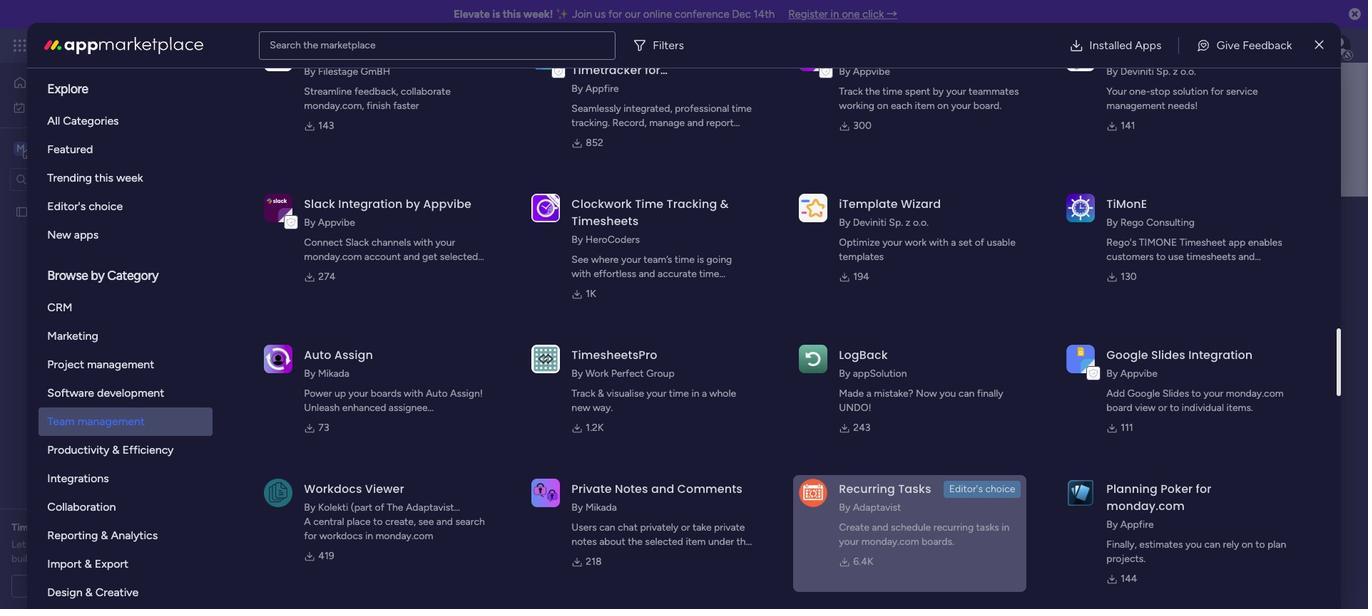 Task type: locate. For each thing, give the bounding box(es) containing it.
item down take
[[686, 536, 706, 549]]

can left finally
[[959, 388, 975, 400]]

app logo image for planning poker for monday.com
[[1067, 479, 1095, 508]]

this
[[503, 8, 521, 21], [95, 171, 113, 185]]

1 horizontal spatial integration
[[1189, 347, 1253, 364]]

your up individual
[[1204, 388, 1224, 400]]

workdocs
[[304, 482, 362, 498]]

add inside the add google slides to your monday.com board view or to individual items.
[[1107, 388, 1125, 400]]

time inside time for an expert review let our experts review what you've built so far. free of charge
[[11, 522, 34, 534]]

1 horizontal spatial see
[[572, 254, 589, 266]]

can up about
[[599, 522, 615, 534]]

and inside the seamlessly integrated, professional time tracking. record, manage and report without the extra work.
[[687, 117, 704, 129]]

and inside create and schedule recurring tasks in your monday.com boards.
[[872, 522, 889, 534]]

your one-stop solution for service management needs!
[[1107, 86, 1258, 112]]

a inside made a mistake? now you can finally undo!
[[867, 388, 872, 400]]

time down group
[[669, 388, 689, 400]]

online
[[643, 8, 672, 21]]

o.o. inside itemplate wizard by deviniti sp. z o.o.
[[913, 217, 929, 229]]

to up insights
[[1156, 251, 1166, 263]]

editor's down the search in workspace field
[[47, 200, 86, 213]]

1 vertical spatial appfire
[[1121, 519, 1154, 531]]

2 vertical spatial work
[[905, 237, 927, 249]]

0 vertical spatial choice
[[89, 200, 123, 213]]

1 horizontal spatial main workspace
[[356, 202, 539, 234]]

about
[[599, 536, 625, 549]]

rego's
[[1107, 237, 1137, 249]]

0 horizontal spatial adaptavist
[[406, 502, 454, 514]]

register in one click →
[[788, 8, 898, 21]]

to left plan
[[1256, 539, 1265, 551]]

track inside track & visualise your time in a whole new way.
[[572, 388, 595, 400]]

1 vertical spatial see
[[572, 254, 589, 266]]

report
[[706, 117, 734, 129]]

by left the rego
[[1107, 217, 1118, 229]]

0 horizontal spatial of
[[85, 554, 95, 566]]

item inside track the time spent by your teammates working on each item on your board.
[[915, 100, 935, 112]]

track & visualise your time in a whole new way.
[[572, 388, 736, 414]]

in left whole
[[692, 388, 699, 400]]

sp. down wizard
[[889, 217, 903, 229]]

your up enhanced
[[348, 388, 368, 400]]

optimize
[[839, 237, 880, 249]]

your inside track & visualise your time in a whole new way.
[[647, 388, 667, 400]]

teammates
[[969, 86, 1019, 98]]

your inside power up your boards with auto assign! unleash enhanced assignee automations for more productivity.
[[348, 388, 368, 400]]

effortless
[[594, 268, 636, 280]]

track up working
[[839, 86, 863, 98]]

google up view
[[1128, 388, 1160, 400]]

0 horizontal spatial is
[[492, 8, 500, 21]]

0 horizontal spatial add
[[355, 237, 373, 249]]

workspace up description
[[417, 202, 539, 234]]

clockwork time tracking & timesheets by herocoders
[[572, 196, 729, 246]]

for down 'filters' popup button
[[645, 62, 661, 78]]

app logo image for timone
[[1067, 194, 1095, 222]]

by up add workspace description
[[406, 196, 420, 213]]

1 horizontal spatial item
[[686, 536, 706, 549]]

each down spent
[[891, 100, 913, 112]]

streamline feedback, collaborate monday.com, finish faster
[[304, 86, 451, 112]]

selected down description
[[440, 251, 478, 263]]

o.o. up 'solution'
[[1181, 66, 1196, 78]]

slides up individual
[[1163, 388, 1189, 400]]

choice down the trending this week
[[89, 200, 123, 213]]

each down the accurate
[[652, 283, 674, 295]]

z up 'solution'
[[1173, 66, 1178, 78]]

& right free
[[84, 558, 92, 571]]

0 vertical spatial of
[[975, 237, 984, 249]]

1 horizontal spatial sp.
[[1157, 66, 1171, 78]]

add for add workspace description
[[355, 237, 373, 249]]

apps marketplace image
[[44, 37, 204, 54]]

0 horizontal spatial main workspace
[[33, 142, 117, 155]]

by inside auto assign by mikada
[[304, 368, 316, 380]]

option
[[0, 199, 182, 202]]

by up board
[[1107, 368, 1118, 380]]

connect
[[304, 237, 343, 249]]

0 horizontal spatial work
[[48, 101, 69, 113]]

a
[[951, 237, 956, 249], [702, 388, 707, 400], [867, 388, 872, 400], [91, 581, 96, 593]]

a inside button
[[91, 581, 96, 593]]

productivity & efficiency
[[47, 444, 174, 457]]

143
[[318, 120, 334, 132]]

for down enhanced
[[363, 417, 375, 429]]

time up let
[[11, 522, 34, 534]]

2 horizontal spatial by
[[933, 86, 944, 98]]

public board image
[[15, 205, 29, 219]]

0 horizontal spatial sp.
[[889, 217, 903, 229]]

2 vertical spatial can
[[1205, 539, 1221, 551]]

to right place
[[373, 517, 383, 529]]

slack up connect
[[304, 196, 335, 213]]

review up what in the bottom of the page
[[98, 522, 129, 534]]

(part
[[351, 502, 372, 514]]

selected
[[440, 251, 478, 263], [645, 536, 683, 549]]

0 horizontal spatial slack
[[304, 196, 335, 213]]

by inside 'planning poker for monday.com by appfire'
[[1107, 519, 1118, 531]]

register
[[788, 8, 828, 21]]

on
[[877, 100, 889, 112], [937, 100, 949, 112], [1180, 265, 1192, 278], [1242, 539, 1253, 551]]

0 vertical spatial item
[[915, 100, 935, 112]]

reporting & analytics
[[47, 529, 158, 543]]

monday.com up items.
[[1226, 388, 1284, 400]]

can inside finally, estimates you can rely on to plan projects.
[[1205, 539, 1221, 551]]

0 horizontal spatial time
[[11, 522, 34, 534]]

on left 'board.'
[[937, 100, 949, 112]]

adaptavist up see
[[406, 502, 454, 514]]

144
[[1121, 574, 1138, 586]]

Main workspace field
[[352, 202, 1311, 234]]

2 vertical spatial workspace
[[375, 237, 424, 249]]

needs!
[[1168, 100, 1198, 112]]

with inside see where your team's time is going with effortless and accurate time tracking built into each item.
[[572, 268, 591, 280]]

into
[[633, 283, 650, 295]]

with inside power up your boards with auto assign! unleash enhanced assignee automations for more productivity.
[[404, 388, 423, 400]]

with inside optimize your work with a set of usable templates
[[929, 237, 949, 249]]

1 horizontal spatial o.o.
[[1181, 66, 1196, 78]]

0 vertical spatial see
[[249, 39, 267, 51]]

0 vertical spatial can
[[959, 388, 975, 400]]

with up the assignee
[[404, 388, 423, 400]]

up
[[335, 388, 346, 400]]

group)
[[304, 517, 336, 529]]

item down notes
[[572, 551, 592, 563]]

choice up tasks
[[985, 484, 1015, 496]]

1 vertical spatial each
[[652, 283, 674, 295]]

kolekti
[[318, 502, 348, 514]]

0 vertical spatial this
[[503, 8, 521, 21]]

0 horizontal spatial item
[[572, 551, 592, 563]]

0 horizontal spatial z
[[906, 217, 911, 229]]

is inside see where your team's time is going with effortless and accurate time tracking built into each item.
[[697, 254, 704, 266]]

category
[[107, 268, 159, 284]]

auto
[[304, 347, 331, 364], [426, 388, 448, 400]]

the right search
[[303, 39, 318, 51]]

experts
[[45, 539, 79, 551]]

1 vertical spatial auto
[[426, 388, 448, 400]]

1 vertical spatial editor's choice
[[949, 484, 1015, 496]]

reporting
[[47, 529, 98, 543]]

your up effortless at the top
[[621, 254, 641, 266]]

main right the workspace image
[[33, 142, 58, 155]]

0 vertical spatial you
[[940, 388, 956, 400]]

editor's up recurring
[[949, 484, 983, 496]]

0 vertical spatial integration
[[338, 196, 403, 213]]

300
[[854, 120, 872, 132]]

built inside see where your team's time is going with effortless and accurate time tracking built into each item.
[[610, 283, 630, 295]]

you inside finally, estimates you can rely on to plan projects.
[[1186, 539, 1202, 551]]

1 vertical spatial editor's
[[949, 484, 983, 496]]

0 vertical spatial main workspace
[[33, 142, 117, 155]]

or left take
[[681, 522, 690, 534]]

rego
[[1121, 217, 1144, 229]]

monday.com inside "7pace timetracker for monday.com"
[[572, 79, 650, 96]]

perfect
[[611, 368, 644, 380]]

1 horizontal spatial our
[[625, 8, 641, 21]]

time left spent
[[883, 86, 903, 98]]

see inside button
[[249, 39, 267, 51]]

0 vertical spatial selected
[[440, 251, 478, 263]]

1 vertical spatial built
[[11, 554, 31, 566]]

1 horizontal spatial auto
[[426, 388, 448, 400]]

add for add google slides to your monday.com board view or to individual items.
[[1107, 388, 1125, 400]]

194
[[854, 271, 869, 283]]

appvibe inside google slides integration by appvibe
[[1121, 368, 1158, 380]]

slides inside google slides integration by appvibe
[[1151, 347, 1186, 364]]

1 horizontal spatial adaptavist
[[853, 502, 901, 514]]

by inside private notes and comments by mikada
[[572, 502, 583, 514]]

our up so
[[28, 539, 43, 551]]

inbox image
[[1149, 39, 1164, 53]]

2 horizontal spatial can
[[1205, 539, 1221, 551]]

0 vertical spatial add
[[355, 237, 373, 249]]

for inside the "a central place to create, see and search for workdocs in monday.com"
[[304, 531, 317, 543]]

monday.com down "create,"
[[376, 531, 433, 543]]

of inside workdocs viewer by kolekti (part of the adaptavist group)
[[375, 502, 384, 514]]

in inside create and schedule recurring tasks in your monday.com boards.
[[1002, 522, 1010, 534]]

0 horizontal spatial our
[[28, 539, 43, 551]]

create and schedule recurring tasks in your monday.com boards.
[[839, 522, 1010, 549]]

1 vertical spatial main workspace
[[356, 202, 539, 234]]

a left set
[[951, 237, 956, 249]]

by deviniti sp. z o.o.
[[1107, 66, 1196, 78]]

by up "seamlessly"
[[572, 83, 583, 95]]

work inside button
[[48, 101, 69, 113]]

130
[[1121, 271, 1137, 283]]

0 vertical spatial main
[[33, 142, 58, 155]]

app logo image for private notes and comments
[[532, 479, 560, 508]]

planning poker for monday.com by appfire
[[1107, 482, 1212, 531]]

1 vertical spatial you
[[1186, 539, 1202, 551]]

by up connect
[[304, 217, 316, 229]]

templates
[[839, 251, 884, 263]]

1 adaptavist from the left
[[406, 502, 454, 514]]

appvibe up view
[[1121, 368, 1158, 380]]

by inside workdocs viewer by kolekti (part of the adaptavist group)
[[304, 502, 316, 514]]

your inside optimize your work with a set of usable templates
[[883, 237, 902, 249]]

our inside time for an expert review let our experts review what you've built so far. free of charge
[[28, 539, 43, 551]]

selected down privately
[[645, 536, 683, 549]]

built inside time for an expert review let our experts review what you've built so far. free of charge
[[11, 554, 31, 566]]

0 horizontal spatial each
[[652, 283, 674, 295]]

1 vertical spatial z
[[906, 217, 911, 229]]

mikada up the up
[[318, 368, 350, 380]]

all
[[47, 114, 60, 128]]

to
[[1156, 251, 1166, 263], [1192, 388, 1201, 400], [1170, 402, 1179, 414], [373, 517, 383, 529], [1256, 539, 1265, 551]]

0 horizontal spatial can
[[599, 522, 615, 534]]

on down 'use'
[[1180, 265, 1192, 278]]

& left what in the bottom of the page
[[101, 529, 108, 543]]

see inside see where your team's time is going with effortless and accurate time tracking built into each item.
[[572, 254, 589, 266]]

give feedback
[[1217, 38, 1292, 52]]

integration
[[338, 196, 403, 213], [1189, 347, 1253, 364]]

by up create
[[839, 502, 851, 514]]

1 horizontal spatial choice
[[985, 484, 1015, 496]]

import & export
[[47, 558, 128, 571]]

what
[[113, 539, 135, 551]]

and inside private notes and comments by mikada
[[651, 482, 674, 498]]

1 vertical spatial integration
[[1189, 347, 1253, 364]]

workspace selection element
[[14, 140, 119, 159]]

1 horizontal spatial main
[[356, 202, 411, 234]]

recurring tasks
[[839, 482, 931, 498]]

a left whole
[[702, 388, 707, 400]]

you right now
[[940, 388, 956, 400]]

1 horizontal spatial each
[[891, 100, 913, 112]]

channels
[[372, 237, 411, 249]]

work for my
[[48, 101, 69, 113]]

main workspace inside workspace selection element
[[33, 142, 117, 155]]

slides
[[1151, 347, 1186, 364], [1163, 388, 1189, 400]]

and inside the "a central place to create, see and search for workdocs in monday.com"
[[436, 517, 453, 529]]

2 horizontal spatial work
[[905, 237, 927, 249]]

apps
[[74, 228, 99, 242]]

1 vertical spatial can
[[599, 522, 615, 534]]

0 horizontal spatial by
[[91, 268, 104, 284]]

monday.com down timetracker
[[572, 79, 650, 96]]

planning
[[1107, 482, 1158, 498]]

is
[[492, 8, 500, 21], [697, 254, 704, 266]]

1 vertical spatial mikada
[[586, 502, 617, 514]]

Search in workspace field
[[30, 171, 119, 188]]

1 vertical spatial our
[[28, 539, 43, 551]]

timesheets
[[1187, 251, 1236, 263]]

monday.com down timesheets
[[1194, 265, 1252, 278]]

track inside track the time spent by your teammates working on each item on your board.
[[839, 86, 863, 98]]

1 horizontal spatial or
[[1158, 402, 1167, 414]]

o.o.
[[1181, 66, 1196, 78], [913, 217, 929, 229]]

1 vertical spatial sp.
[[889, 217, 903, 229]]

for down "a"
[[304, 531, 317, 543]]

time
[[635, 196, 664, 213], [11, 522, 34, 534]]

can left rely
[[1205, 539, 1221, 551]]

& inside clockwork time tracking & timesheets by herocoders
[[720, 196, 729, 213]]

for inside power up your boards with auto assign! unleash enhanced assignee automations for more productivity.
[[363, 417, 375, 429]]

tracking
[[572, 283, 608, 295]]

by right spent
[[933, 86, 944, 98]]

1 vertical spatial or
[[681, 522, 690, 534]]

1 horizontal spatial deviniti
[[1121, 66, 1154, 78]]

installed apps
[[1090, 38, 1162, 52]]

1 vertical spatial by
[[406, 196, 420, 213]]

test right public board icon
[[293, 355, 312, 367]]

add workspace description
[[355, 237, 477, 249]]

monday.com down planning
[[1107, 499, 1185, 515]]

collaborate
[[401, 86, 451, 98]]

users
[[572, 522, 597, 534]]

6.4k
[[854, 556, 874, 569]]

with left set
[[929, 237, 949, 249]]

0 vertical spatial google
[[1107, 347, 1148, 364]]

by up "a"
[[304, 502, 316, 514]]

in
[[831, 8, 839, 21], [692, 388, 699, 400], [1002, 522, 1010, 534], [365, 531, 373, 543]]

users can chat privately or take private notes about the selected item under the item view.
[[572, 522, 751, 563]]

& for design & creative
[[85, 586, 93, 600]]

1 vertical spatial main
[[356, 202, 411, 234]]

to inside finally, estimates you can rely on to plan projects.
[[1256, 539, 1265, 551]]

projects.
[[1107, 554, 1146, 566]]

timone
[[1139, 237, 1177, 249]]

whole
[[709, 388, 736, 400]]

2 vertical spatial item
[[572, 551, 592, 563]]

0 vertical spatial our
[[625, 8, 641, 21]]

and down by adaptavist
[[872, 522, 889, 534]]

and down "app"
[[1239, 251, 1255, 263]]

schedule a meeting button
[[11, 576, 171, 599]]

1 horizontal spatial editor's
[[949, 484, 983, 496]]

development
[[97, 387, 164, 400]]

select product image
[[13, 39, 27, 53]]

by up made
[[839, 368, 851, 380]]

for right the poker
[[1196, 482, 1212, 498]]

by inside timesheetspro by work perfect group
[[572, 368, 583, 380]]

& for productivity & efficiency
[[112, 444, 120, 457]]

integration inside slack integration by appvibe by appvibe
[[338, 196, 403, 213]]

test link
[[248, 341, 954, 382]]

& left efficiency
[[112, 444, 120, 457]]

monday.com inside rego's timone timesheet app enables customers to use timesheets and provide insights on monday.com
[[1194, 265, 1252, 278]]

mikada down private
[[586, 502, 617, 514]]

0 horizontal spatial selected
[[440, 251, 478, 263]]

see
[[249, 39, 267, 51], [572, 254, 589, 266]]

by down timesheets
[[572, 234, 583, 246]]

on inside rego's timone timesheet app enables customers to use timesheets and provide insights on monday.com
[[1180, 265, 1192, 278]]

test right public board image
[[34, 206, 52, 218]]

1 vertical spatial deviniti
[[853, 217, 887, 229]]

crm
[[47, 301, 72, 315]]

1 horizontal spatial work
[[115, 37, 141, 54]]

by up your
[[1107, 66, 1118, 78]]

adaptavist
[[406, 502, 454, 514], [853, 502, 901, 514]]

0 horizontal spatial or
[[681, 522, 690, 534]]

2 vertical spatial of
[[85, 554, 95, 566]]

can inside users can chat privately or take private notes about the selected item under the item view.
[[599, 522, 615, 534]]

google up board
[[1107, 347, 1148, 364]]

and down professional
[[687, 117, 704, 129]]

deviniti up one-
[[1121, 66, 1154, 78]]

marketplace
[[321, 39, 376, 51]]

2 horizontal spatial item
[[915, 100, 935, 112]]

monday.com inside connect slack channels with your monday.com account and get selected notifications.
[[304, 251, 362, 263]]

auto up productivity.
[[426, 388, 448, 400]]

test inside list box
[[34, 206, 52, 218]]

1 horizontal spatial is
[[697, 254, 704, 266]]

see left where
[[572, 254, 589, 266]]

main workspace down all categories
[[33, 142, 117, 155]]

each
[[891, 100, 913, 112], [652, 283, 674, 295]]

1 horizontal spatial of
[[375, 502, 384, 514]]

the inside the seamlessly integrated, professional time tracking. record, manage and report without the extra work.
[[609, 131, 624, 143]]

view.
[[594, 551, 617, 563]]

or inside users can chat privately or take private notes about the selected item under the item view.
[[681, 522, 690, 534]]

app logo image for workdocs viewer
[[264, 479, 293, 508]]

1 horizontal spatial can
[[959, 388, 975, 400]]

0 horizontal spatial editor's choice
[[47, 200, 123, 213]]

extra
[[626, 131, 648, 143]]

73
[[318, 422, 329, 434]]

appfire up finally,
[[1121, 519, 1154, 531]]

0 horizontal spatial auto
[[304, 347, 331, 364]]

integration up channels
[[338, 196, 403, 213]]

elevate is this week! ✨ join us for our online conference dec 14th
[[454, 8, 775, 21]]

1 horizontal spatial time
[[635, 196, 664, 213]]

0 horizontal spatial built
[[11, 554, 31, 566]]

1 vertical spatial slack
[[345, 237, 369, 249]]

editor's choice up tasks
[[949, 484, 1015, 496]]

integration up the add google slides to your monday.com board view or to individual items.
[[1189, 347, 1253, 364]]

team management
[[47, 415, 145, 429]]

adaptavist down "recurring tasks"
[[853, 502, 901, 514]]

tracking
[[667, 196, 717, 213]]

0 vertical spatial by
[[933, 86, 944, 98]]

1 horizontal spatial built
[[610, 283, 630, 295]]

app logo image for clockwork time tracking & timesheets
[[532, 194, 560, 222]]

invite members image
[[1181, 39, 1195, 53]]

deviniti down "itemplate" in the top of the page
[[853, 217, 887, 229]]

track for track & visualise your time in a whole new way.
[[572, 388, 595, 400]]

see left the plans
[[249, 39, 267, 51]]

on right working
[[877, 100, 889, 112]]

app logo image
[[532, 194, 560, 222], [799, 194, 828, 222], [1067, 194, 1095, 222], [264, 194, 293, 222], [264, 345, 293, 374], [532, 345, 560, 374], [799, 345, 828, 374], [1067, 345, 1095, 374], [264, 479, 293, 508], [532, 479, 560, 508], [799, 479, 828, 508], [1067, 479, 1095, 508]]

0 horizontal spatial deviniti
[[853, 217, 887, 229]]

& right the design
[[85, 586, 93, 600]]

track up "new"
[[572, 388, 595, 400]]

0 vertical spatial slack
[[304, 196, 335, 213]]

the down record,
[[609, 131, 624, 143]]

management
[[144, 37, 222, 54], [1107, 100, 1166, 112], [87, 358, 154, 372], [78, 415, 145, 429]]

and inside see where your team's time is going with effortless and accurate time tracking built into each item.
[[639, 268, 655, 280]]

slides inside the add google slides to your monday.com board view or to individual items.
[[1163, 388, 1189, 400]]

is right elevate
[[492, 8, 500, 21]]

your inside see where your team's time is going with effortless and accurate time tracking built into each item.
[[621, 254, 641, 266]]

and down add workspace description
[[403, 251, 420, 263]]

0 horizontal spatial editor's
[[47, 200, 86, 213]]

our left online at the left
[[625, 8, 641, 21]]

installed
[[1090, 38, 1132, 52]]

1 horizontal spatial by
[[406, 196, 420, 213]]



Task type: vqa. For each thing, say whether or not it's contained in the screenshot.
My workspaces
no



Task type: describe. For each thing, give the bounding box(es) containing it.
now
[[916, 388, 937, 400]]

create
[[839, 522, 870, 534]]

& for reporting & analytics
[[101, 529, 108, 543]]

filestage
[[318, 66, 358, 78]]

2 adaptavist from the left
[[853, 502, 901, 514]]

feedback
[[1243, 38, 1292, 52]]

notifications image
[[1118, 39, 1132, 53]]

take
[[693, 522, 712, 534]]

import
[[47, 558, 82, 571]]

a
[[304, 517, 311, 529]]

accurate
[[658, 268, 697, 280]]

rely
[[1223, 539, 1239, 551]]

faster
[[393, 100, 419, 112]]

individual
[[1182, 402, 1224, 414]]

google inside the add google slides to your monday.com board view or to individual items.
[[1128, 388, 1160, 400]]

place
[[347, 517, 371, 529]]

0 horizontal spatial this
[[95, 171, 113, 185]]

professional
[[675, 103, 729, 115]]

monday.com inside the add google slides to your monday.com board view or to individual items.
[[1226, 388, 1284, 400]]

google inside google slides integration by appvibe
[[1107, 347, 1148, 364]]

elevate
[[454, 8, 490, 21]]

1 vertical spatial workspace
[[417, 202, 539, 234]]

one-
[[1129, 86, 1150, 98]]

14th
[[754, 8, 775, 21]]

work
[[586, 368, 609, 380]]

app logo image for logback
[[799, 345, 828, 374]]

of inside optimize your work with a set of usable templates
[[975, 237, 984, 249]]

the inside track the time spent by your teammates working on each item on your board.
[[865, 86, 880, 98]]

appvibe up description
[[423, 196, 472, 213]]

a inside track & visualise your time in a whole new way.
[[702, 388, 707, 400]]

browse by category
[[47, 268, 159, 284]]

an
[[52, 522, 63, 534]]

by inside google slides integration by appvibe
[[1107, 368, 1118, 380]]

your inside connect slack channels with your monday.com account and get selected notifications.
[[435, 237, 455, 249]]

time inside clockwork time tracking & timesheets by herocoders
[[635, 196, 664, 213]]

stop
[[1150, 86, 1170, 98]]

dec
[[732, 8, 751, 21]]

finally
[[977, 388, 1004, 400]]

each inside track the time spent by your teammates working on each item on your board.
[[891, 100, 913, 112]]

help image
[[1278, 39, 1293, 53]]

to inside rego's timone timesheet app enables customers to use timesheets and provide insights on monday.com
[[1156, 251, 1166, 263]]

timetracker
[[572, 62, 642, 78]]

time up the accurate
[[675, 254, 695, 266]]

test for public board icon
[[293, 355, 312, 367]]

account
[[364, 251, 401, 263]]

0 vertical spatial review
[[98, 522, 129, 534]]

main inside workspace selection element
[[33, 142, 58, 155]]

monday.com inside the "a central place to create, see and search for workdocs in monday.com"
[[376, 531, 433, 543]]

see for see where your team's time is going with effortless and accurate time tracking built into each item.
[[572, 254, 589, 266]]

adaptavist inside workdocs viewer by kolekti (part of the adaptavist group)
[[406, 502, 454, 514]]

each inside see where your team's time is going with effortless and accurate time tracking built into each item.
[[652, 283, 674, 295]]

search everything image
[[1247, 39, 1261, 53]]

0 vertical spatial z
[[1173, 66, 1178, 78]]

week!
[[524, 8, 553, 21]]

seamlessly
[[572, 103, 621, 115]]

auto inside power up your boards with auto assign! unleash enhanced assignee automations for more productivity.
[[426, 388, 448, 400]]

for inside time for an expert review let our experts review what you've built so far. free of charge
[[36, 522, 50, 534]]

by inside itemplate wizard by deviniti sp. z o.o.
[[839, 217, 851, 229]]

test for public board image
[[34, 206, 52, 218]]

public board image
[[270, 353, 285, 369]]

sp. inside itemplate wizard by deviniti sp. z o.o.
[[889, 217, 903, 229]]

by up "streamline" at the top left of page
[[304, 66, 316, 78]]

boards
[[371, 388, 401, 400]]

your inside create and schedule recurring tasks in your monday.com boards.
[[839, 536, 859, 549]]

monday.com inside 'planning poker for monday.com by appfire'
[[1107, 499, 1185, 515]]

time down going
[[699, 268, 719, 280]]

by adaptavist
[[839, 502, 901, 514]]

z inside itemplate wizard by deviniti sp. z o.o.
[[906, 217, 911, 229]]

your left teammates
[[946, 86, 966, 98]]

by inside 'logback by appsolution'
[[839, 368, 851, 380]]

1 vertical spatial review
[[81, 539, 111, 551]]

design & creative
[[47, 586, 139, 600]]

integrations
[[47, 472, 109, 486]]

1 horizontal spatial this
[[503, 8, 521, 21]]

by up working
[[839, 66, 851, 78]]

your inside the add google slides to your monday.com board view or to individual items.
[[1204, 388, 1224, 400]]

0 vertical spatial editor's choice
[[47, 200, 123, 213]]

& for import & export
[[84, 558, 92, 571]]

time inside track the time spent by your teammates working on each item on your board.
[[883, 86, 903, 98]]

record,
[[612, 117, 647, 129]]

0 vertical spatial deviniti
[[1121, 66, 1154, 78]]

provide
[[1107, 265, 1141, 278]]

1 vertical spatial choice
[[985, 484, 1015, 496]]

items.
[[1227, 402, 1253, 414]]

the down chat
[[628, 536, 643, 549]]

the
[[387, 502, 403, 514]]

categories
[[63, 114, 119, 128]]

tasks
[[898, 482, 931, 498]]

0 vertical spatial o.o.
[[1181, 66, 1196, 78]]

recurring
[[839, 482, 895, 498]]

workspace inside workspace selection element
[[61, 142, 117, 155]]

search
[[270, 39, 301, 51]]

use
[[1168, 251, 1184, 263]]

in left one
[[831, 8, 839, 21]]

see plans button
[[230, 35, 299, 56]]

of inside time for an expert review let our experts review what you've built so far. free of charge
[[85, 554, 95, 566]]

111
[[1121, 422, 1133, 434]]

appsolution
[[853, 368, 907, 380]]

slack inside connect slack channels with your monday.com account and get selected notifications.
[[345, 237, 369, 249]]

brad klo image
[[1328, 34, 1351, 57]]

by inside slack integration by appvibe by appvibe
[[406, 196, 420, 213]]

1 vertical spatial item
[[686, 536, 706, 549]]

for right us
[[608, 8, 622, 21]]

monday.com inside create and schedule recurring tasks in your monday.com boards.
[[862, 536, 919, 549]]

meeting
[[98, 581, 135, 593]]

mistake?
[[874, 388, 914, 400]]

undo!
[[839, 402, 872, 414]]

mikada inside auto assign by mikada
[[318, 368, 350, 380]]

0 vertical spatial editor's
[[47, 200, 86, 213]]

by inside track the time spent by your teammates working on each item on your board.
[[933, 86, 944, 98]]

by filestage gmbh
[[304, 66, 390, 78]]

with inside connect slack channels with your monday.com account and get selected notifications.
[[414, 237, 433, 249]]

by inside timone by rego consulting
[[1107, 217, 1118, 229]]

timesheetspro by work perfect group
[[572, 347, 675, 380]]

& for track & visualise your time in a whole new way.
[[598, 388, 604, 400]]

work for monday
[[115, 37, 141, 54]]

see where your team's time is going with effortless and accurate time tracking built into each item.
[[572, 254, 732, 295]]

integrated,
[[624, 103, 672, 115]]

my work button
[[9, 96, 153, 119]]

management inside your one-stop solution for service management needs!
[[1107, 100, 1166, 112]]

private notes and comments by mikada
[[572, 482, 743, 514]]

assignee
[[389, 402, 428, 414]]

selected inside connect slack channels with your monday.com account and get selected notifications.
[[440, 251, 478, 263]]

spent
[[905, 86, 931, 98]]

more
[[378, 417, 401, 429]]

work inside optimize your work with a set of usable templates
[[905, 237, 927, 249]]

appvibe up connect
[[318, 217, 355, 229]]

project management
[[47, 358, 154, 372]]

free
[[63, 554, 83, 566]]

in inside track & visualise your time in a whole new way.
[[692, 388, 699, 400]]

see
[[418, 517, 434, 529]]

you inside made a mistake? now you can finally undo!
[[940, 388, 956, 400]]

can inside made a mistake? now you can finally undo!
[[959, 388, 975, 400]]

0 horizontal spatial choice
[[89, 200, 123, 213]]

deviniti inside itemplate wizard by deviniti sp. z o.o.
[[853, 217, 887, 229]]

1 horizontal spatial editor's choice
[[949, 484, 1015, 496]]

a inside optimize your work with a set of usable templates
[[951, 237, 956, 249]]

notifications.
[[304, 265, 362, 278]]

to left individual
[[1170, 402, 1179, 414]]

for inside "7pace timetracker for monday.com"
[[645, 62, 661, 78]]

apps image
[[1212, 39, 1226, 53]]

my work
[[31, 101, 69, 113]]

test list box
[[0, 197, 182, 417]]

comments
[[677, 482, 743, 498]]

the down the private
[[737, 536, 751, 549]]

m
[[16, 142, 25, 154]]

app logo image for timesheetspro
[[532, 345, 560, 374]]

assign
[[334, 347, 373, 364]]

by inside clockwork time tracking & timesheets by herocoders
[[572, 234, 583, 246]]

to inside the "a central place to create, see and search for workdocs in monday.com"
[[373, 517, 383, 529]]

search
[[455, 517, 485, 529]]

for inside 'planning poker for monday.com by appfire'
[[1196, 482, 1212, 498]]

integration inside google slides integration by appvibe
[[1189, 347, 1253, 364]]

auto assign by mikada
[[304, 347, 373, 380]]

see for see plans
[[249, 39, 267, 51]]

streamline
[[304, 86, 352, 98]]

to up individual
[[1192, 388, 1201, 400]]

on inside finally, estimates you can rely on to plan projects.
[[1242, 539, 1253, 551]]

auto inside auto assign by mikada
[[304, 347, 331, 364]]

0 vertical spatial sp.
[[1157, 66, 1171, 78]]

new
[[47, 228, 71, 242]]

workspace image
[[14, 141, 28, 157]]

or inside the add google slides to your monday.com board view or to individual items.
[[1158, 402, 1167, 414]]

visualise
[[607, 388, 644, 400]]

made a mistake? now you can finally undo!
[[839, 388, 1004, 414]]

selected inside users can chat privately or take private notes about the selected item under the item view.
[[645, 536, 683, 549]]

and inside rego's timone timesheet app enables customers to use timesheets and provide insights on monday.com
[[1239, 251, 1255, 263]]

track for track the time spent by your teammates working on each item on your board.
[[839, 86, 863, 98]]

and inside connect slack channels with your monday.com account and get selected notifications.
[[403, 251, 420, 263]]

in inside the "a central place to create, see and search for workdocs in monday.com"
[[365, 531, 373, 543]]

appfire inside 'planning poker for monday.com by appfire'
[[1121, 519, 1154, 531]]

appvibe up working
[[853, 66, 890, 78]]

plan
[[1268, 539, 1286, 551]]

expert
[[66, 522, 96, 534]]

dapulse x slim image
[[1315, 37, 1324, 54]]

0 vertical spatial appfire
[[586, 83, 619, 95]]

for inside your one-stop solution for service management needs!
[[1211, 86, 1224, 98]]

0 vertical spatial is
[[492, 8, 500, 21]]

consulting
[[1146, 217, 1195, 229]]

browse
[[47, 268, 88, 284]]

app logo image for itemplate wizard
[[799, 194, 828, 222]]

time inside the seamlessly integrated, professional time tracking. record, manage and report without the extra work.
[[732, 103, 752, 115]]

let
[[11, 539, 26, 551]]

productivity.
[[403, 417, 460, 429]]

join
[[572, 8, 592, 21]]

your left 'board.'
[[951, 100, 971, 112]]

collaboration
[[47, 501, 116, 514]]

itemplate
[[839, 196, 898, 213]]

slack inside slack integration by appvibe by appvibe
[[304, 196, 335, 213]]

mikada inside private notes and comments by mikada
[[586, 502, 617, 514]]

time inside track & visualise your time in a whole new way.
[[669, 388, 689, 400]]

central
[[313, 517, 344, 529]]

feedback,
[[354, 86, 398, 98]]

power
[[304, 388, 332, 400]]

app logo image for auto assign
[[264, 345, 293, 374]]

export
[[95, 558, 128, 571]]

design
[[47, 586, 82, 600]]



